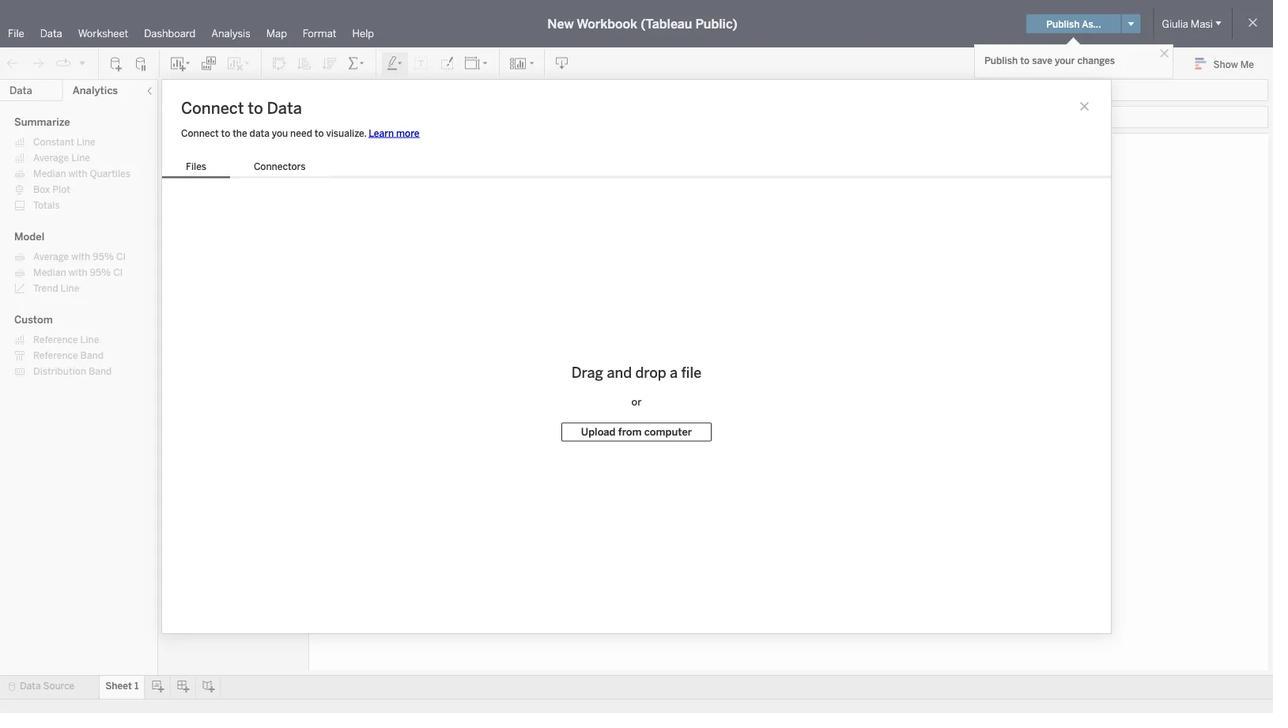 Task type: describe. For each thing, give the bounding box(es) containing it.
to right need
[[315, 127, 324, 139]]

connect to data
[[181, 99, 302, 118]]

data left the source in the bottom of the page
[[20, 680, 41, 692]]

you
[[272, 127, 288, 139]]

me
[[1240, 58, 1254, 70]]

line for constant line
[[77, 136, 95, 148]]

save
[[1032, 55, 1052, 66]]

median for median with 95% ci
[[33, 267, 66, 278]]

1 horizontal spatial sheet 1
[[315, 141, 371, 163]]

line for average line
[[71, 152, 90, 164]]

ci for average with 95% ci
[[116, 251, 126, 263]]

line for trend line
[[61, 283, 79, 294]]

data up you
[[267, 99, 302, 118]]

1 vertical spatial 1
[[134, 680, 139, 692]]

line for reference line
[[80, 334, 99, 346]]

new
[[547, 16, 574, 31]]

computer
[[644, 426, 692, 438]]

learn more link
[[369, 127, 419, 139]]

replay animation image
[[77, 58, 87, 67]]

swap rows and columns image
[[271, 56, 287, 72]]

reference line
[[33, 334, 99, 346]]

sort descending image
[[322, 56, 338, 72]]

median with quartiles
[[33, 168, 130, 179]]

list box containing files
[[162, 158, 329, 179]]

box
[[33, 184, 50, 195]]

upload from computer
[[581, 426, 692, 438]]

plot
[[52, 184, 70, 195]]

constant
[[33, 136, 74, 148]]

reference for reference line
[[33, 334, 78, 346]]

giulia
[[1162, 17, 1188, 30]]

your
[[1055, 55, 1075, 66]]

to for save
[[1020, 55, 1030, 66]]

show me button
[[1188, 51, 1268, 76]]

visualize.
[[326, 127, 366, 139]]

with for average with 95% ci
[[71, 251, 90, 263]]

duplicate image
[[201, 56, 217, 72]]

marks
[[182, 139, 209, 151]]

format workbook image
[[439, 56, 455, 72]]

learn
[[369, 127, 394, 139]]

quartiles
[[90, 168, 130, 179]]

analytics
[[72, 84, 118, 97]]

changes
[[1077, 55, 1115, 66]]

masi
[[1191, 17, 1213, 30]]

new worksheet image
[[169, 56, 191, 72]]

publish to save your changes
[[984, 55, 1115, 66]]

data source
[[20, 680, 75, 692]]

file
[[8, 27, 24, 40]]

reference for reference band
[[33, 350, 78, 361]]

data down undo image
[[9, 84, 32, 97]]

connect for connect to data
[[181, 99, 244, 118]]

box plot
[[33, 184, 70, 195]]

giulia masi
[[1162, 17, 1213, 30]]

0
[[217, 112, 223, 123]]

drag and drop a file
[[571, 364, 702, 381]]

95% for median with 95% ci
[[90, 267, 111, 278]]



Task type: vqa. For each thing, say whether or not it's contained in the screenshot.
See new and inspiring data visualizations featured every weekday Element
no



Task type: locate. For each thing, give the bounding box(es) containing it.
to for data
[[248, 99, 263, 118]]

line down the "median with 95% ci"
[[61, 283, 79, 294]]

data
[[40, 27, 62, 40], [9, 84, 32, 97], [267, 99, 302, 118], [20, 680, 41, 692]]

workbook
[[577, 16, 637, 31]]

with
[[68, 168, 87, 179], [71, 251, 90, 263], [68, 267, 87, 278]]

file
[[681, 364, 702, 381]]

band for distribution band
[[89, 366, 112, 377]]

1 horizontal spatial 1
[[361, 141, 371, 163]]

highlight image
[[386, 56, 404, 72]]

undo image
[[5, 56, 21, 72]]

redo image
[[30, 56, 46, 72]]

from
[[618, 426, 642, 438]]

new data source image
[[108, 56, 124, 72]]

list box
[[162, 158, 329, 179]]

trend line
[[33, 283, 79, 294]]

collapse image
[[145, 86, 154, 96]]

upload
[[581, 426, 616, 438]]

ci up the "median with 95% ci"
[[116, 251, 126, 263]]

0 vertical spatial reference
[[33, 334, 78, 346]]

band
[[80, 350, 104, 361], [89, 366, 112, 377]]

publish inside button
[[1046, 18, 1080, 29]]

to
[[1020, 55, 1030, 66], [248, 99, 263, 118], [221, 127, 230, 139], [315, 127, 324, 139]]

fit image
[[464, 56, 489, 72]]

band for reference band
[[80, 350, 104, 361]]

sort ascending image
[[297, 56, 312, 72]]

median
[[33, 168, 66, 179], [33, 267, 66, 278]]

with up the "median with 95% ci"
[[71, 251, 90, 263]]

line
[[77, 136, 95, 148], [71, 152, 90, 164], [61, 283, 79, 294], [80, 334, 99, 346]]

summarize
[[14, 116, 70, 128]]

2 reference from the top
[[33, 350, 78, 361]]

reference
[[33, 334, 78, 346], [33, 350, 78, 361]]

sheet 1
[[315, 141, 371, 163], [105, 680, 139, 692]]

0 vertical spatial 1
[[361, 141, 371, 163]]

to left save
[[1020, 55, 1030, 66]]

sheet right the source in the bottom of the page
[[105, 680, 132, 692]]

(tableau
[[641, 16, 692, 31]]

show me
[[1213, 58, 1254, 70]]

1 vertical spatial ci
[[113, 267, 123, 278]]

as...
[[1082, 18, 1101, 29]]

0 vertical spatial publish
[[1046, 18, 1080, 29]]

dashboard
[[144, 27, 196, 40]]

1
[[361, 141, 371, 163], [134, 680, 139, 692]]

1 vertical spatial publish
[[984, 55, 1018, 66]]

median with 95% ci
[[33, 267, 123, 278]]

0 horizontal spatial sheet 1
[[105, 680, 139, 692]]

average down model
[[33, 251, 69, 263]]

1 median from the top
[[33, 168, 66, 179]]

connectors
[[254, 161, 306, 172]]

sheet down visualize.
[[315, 141, 358, 163]]

average down constant
[[33, 152, 69, 164]]

distribution band
[[33, 366, 112, 377]]

1 vertical spatial average
[[33, 251, 69, 263]]

average for average with 95% ci
[[33, 251, 69, 263]]

with for median with quartiles
[[68, 168, 87, 179]]

sheet 1 right the source in the bottom of the page
[[105, 680, 139, 692]]

need
[[290, 127, 312, 139]]

download image
[[554, 56, 570, 72]]

filters
[[182, 112, 210, 123]]

custom
[[14, 314, 53, 326]]

connect to the data you need to visualize. learn more
[[181, 127, 419, 139]]

to left the
[[221, 127, 230, 139]]

·
[[212, 112, 215, 123]]

publish as...
[[1046, 18, 1101, 29]]

ci for median with 95% ci
[[113, 267, 123, 278]]

format
[[303, 27, 336, 40]]

average
[[33, 152, 69, 164], [33, 251, 69, 263]]

0 horizontal spatial publish
[[984, 55, 1018, 66]]

1 down learn
[[361, 141, 371, 163]]

close image
[[1157, 46, 1172, 61]]

0 vertical spatial 95%
[[93, 251, 114, 263]]

95% down average with 95% ci
[[90, 267, 111, 278]]

95% up the "median with 95% ci"
[[93, 251, 114, 263]]

upload from computer button
[[561, 422, 712, 441]]

1 connect from the top
[[181, 99, 244, 118]]

drop
[[635, 364, 666, 381]]

2 connect from the top
[[181, 127, 219, 139]]

median for median with quartiles
[[33, 168, 66, 179]]

constant line
[[33, 136, 95, 148]]

with down average with 95% ci
[[68, 267, 87, 278]]

average with 95% ci
[[33, 251, 126, 263]]

1 vertical spatial band
[[89, 366, 112, 377]]

analysis
[[211, 27, 250, 40]]

0 vertical spatial ci
[[116, 251, 126, 263]]

0 vertical spatial with
[[68, 168, 87, 179]]

more
[[396, 127, 419, 139]]

2 average from the top
[[33, 251, 69, 263]]

average line
[[33, 152, 90, 164]]

line up average line
[[77, 136, 95, 148]]

band up distribution band
[[80, 350, 104, 361]]

filters · 0
[[182, 112, 223, 123]]

line up reference band
[[80, 334, 99, 346]]

0 horizontal spatial sheet
[[105, 680, 132, 692]]

95%
[[93, 251, 114, 263], [90, 267, 111, 278]]

a
[[670, 364, 678, 381]]

replay animation image
[[55, 56, 71, 71]]

drag
[[571, 364, 603, 381]]

show
[[1213, 58, 1238, 70]]

public)
[[695, 16, 738, 31]]

average for average line
[[33, 152, 69, 164]]

publish for publish to save your changes
[[984, 55, 1018, 66]]

data up replay animation icon
[[40, 27, 62, 40]]

ci down average with 95% ci
[[113, 267, 123, 278]]

2 vertical spatial with
[[68, 267, 87, 278]]

sheet 1 down visualize.
[[315, 141, 371, 163]]

totals
[[33, 200, 60, 211]]

publish as... button
[[1026, 14, 1121, 33]]

publish for publish as...
[[1046, 18, 1080, 29]]

2 median from the top
[[33, 267, 66, 278]]

connect for connect to the data you need to visualize. learn more
[[181, 127, 219, 139]]

1 vertical spatial sheet 1
[[105, 680, 139, 692]]

the
[[233, 127, 247, 139]]

to for the
[[221, 127, 230, 139]]

1 average from the top
[[33, 152, 69, 164]]

1 vertical spatial 95%
[[90, 267, 111, 278]]

publish
[[1046, 18, 1080, 29], [984, 55, 1018, 66]]

clear sheet image
[[226, 56, 251, 72]]

files
[[186, 161, 206, 172]]

and
[[607, 364, 632, 381]]

publish left as...
[[1046, 18, 1080, 29]]

reference up distribution
[[33, 350, 78, 361]]

to up 'data'
[[248, 99, 263, 118]]

ci
[[116, 251, 126, 263], [113, 267, 123, 278]]

totals image
[[347, 56, 366, 72]]

with for median with 95% ci
[[68, 267, 87, 278]]

0 vertical spatial band
[[80, 350, 104, 361]]

show labels image
[[414, 56, 429, 72]]

0 vertical spatial connect
[[181, 99, 244, 118]]

reference up reference band
[[33, 334, 78, 346]]

connect
[[181, 99, 244, 118], [181, 127, 219, 139]]

1 vertical spatial connect
[[181, 127, 219, 139]]

reference band
[[33, 350, 104, 361]]

1 right the source in the bottom of the page
[[134, 680, 139, 692]]

model
[[14, 230, 44, 243]]

0 vertical spatial sheet 1
[[315, 141, 371, 163]]

0 vertical spatial median
[[33, 168, 66, 179]]

trend
[[33, 283, 58, 294]]

median up box plot
[[33, 168, 66, 179]]

worksheet
[[78, 27, 128, 40]]

show/hide cards image
[[509, 56, 535, 72]]

publish left save
[[984, 55, 1018, 66]]

band down reference band
[[89, 366, 112, 377]]

1 vertical spatial median
[[33, 267, 66, 278]]

map
[[266, 27, 287, 40]]

or
[[631, 395, 642, 408]]

pause auto updates image
[[134, 56, 149, 72]]

1 vertical spatial with
[[71, 251, 90, 263]]

data
[[250, 127, 270, 139]]

1 horizontal spatial sheet
[[315, 141, 358, 163]]

0 horizontal spatial 1
[[134, 680, 139, 692]]

sheet
[[315, 141, 358, 163], [105, 680, 132, 692]]

with down average line
[[68, 168, 87, 179]]

1 horizontal spatial publish
[[1046, 18, 1080, 29]]

help
[[352, 27, 374, 40]]

1 vertical spatial sheet
[[105, 680, 132, 692]]

new workbook (tableau public)
[[547, 16, 738, 31]]

source
[[43, 680, 75, 692]]

0 vertical spatial sheet
[[315, 141, 358, 163]]

95% for average with 95% ci
[[93, 251, 114, 263]]

median up trend
[[33, 267, 66, 278]]

line up median with quartiles
[[71, 152, 90, 164]]

0 vertical spatial average
[[33, 152, 69, 164]]

1 vertical spatial reference
[[33, 350, 78, 361]]

1 reference from the top
[[33, 334, 78, 346]]

distribution
[[33, 366, 86, 377]]



